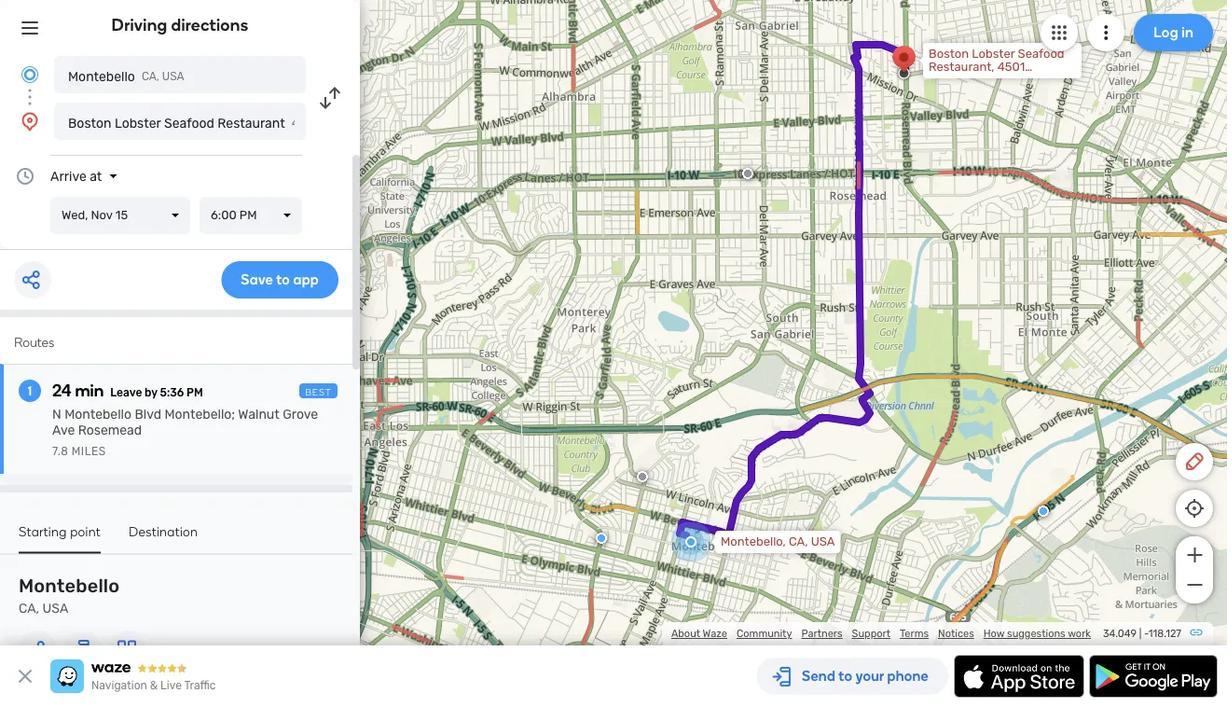 Task type: locate. For each thing, give the bounding box(es) containing it.
0 horizontal spatial usa
[[42, 601, 68, 616]]

montebello down starting point button
[[19, 575, 120, 597]]

lobster
[[115, 115, 161, 131]]

usa right montebello,
[[811, 535, 835, 549]]

0 vertical spatial pm
[[240, 208, 257, 222]]

1 horizontal spatial pm
[[240, 208, 257, 222]]

link image
[[1189, 625, 1204, 640]]

usa up boston lobster seafood restaurant button
[[162, 70, 184, 83]]

current location image
[[19, 63, 41, 86]]

starting point
[[19, 523, 101, 539]]

pm inside list box
[[240, 208, 257, 222]]

pm
[[240, 208, 257, 222], [187, 386, 203, 399]]

montebello
[[68, 69, 135, 84], [64, 407, 132, 422], [19, 575, 120, 597]]

about waze link
[[672, 627, 728, 640]]

zoom in image
[[1183, 544, 1207, 566]]

pm right 6:00
[[240, 208, 257, 222]]

destination
[[129, 523, 198, 539]]

community link
[[737, 627, 792, 640]]

about
[[672, 627, 701, 640]]

wed,
[[62, 208, 88, 222]]

34.049
[[1103, 627, 1137, 640]]

0 vertical spatial police image
[[1038, 506, 1049, 517]]

by
[[145, 386, 157, 399]]

0 vertical spatial ca,
[[142, 70, 159, 83]]

1 vertical spatial ca,
[[789, 535, 808, 549]]

best
[[305, 386, 332, 397]]

34.049 | -118.127
[[1103, 627, 1182, 640]]

0 vertical spatial usa
[[162, 70, 184, 83]]

support link
[[852, 627, 891, 640]]

2 horizontal spatial usa
[[811, 535, 835, 549]]

1 vertical spatial pm
[[187, 386, 203, 399]]

0 horizontal spatial pm
[[187, 386, 203, 399]]

boston lobster seafood restaurant
[[68, 115, 285, 131]]

at
[[90, 168, 102, 184]]

pencil image
[[1184, 451, 1206, 473]]

boston
[[68, 115, 111, 131]]

notices
[[939, 627, 975, 640]]

montebello,
[[721, 535, 786, 549]]

montebello ca, usa down starting point button
[[19, 575, 120, 616]]

montebello ca, usa
[[68, 69, 184, 84], [19, 575, 120, 616]]

waze
[[703, 627, 728, 640]]

0 horizontal spatial police image
[[596, 533, 607, 544]]

accident image
[[743, 168, 754, 179], [637, 471, 648, 482]]

arrive at
[[50, 168, 102, 184]]

ca, up lobster
[[142, 70, 159, 83]]

support
[[852, 627, 891, 640]]

walnut
[[238, 407, 280, 422]]

navigation
[[91, 679, 147, 692]]

starting point button
[[19, 523, 101, 554]]

5:36
[[160, 386, 184, 399]]

1 horizontal spatial accident image
[[743, 168, 754, 179]]

grove
[[283, 407, 318, 422]]

police image
[[1038, 506, 1049, 517], [596, 533, 607, 544]]

1 vertical spatial montebello
[[64, 407, 132, 422]]

how
[[984, 627, 1005, 640]]

montebello up rosemead
[[64, 407, 132, 422]]

montebello, ca, usa
[[721, 535, 835, 549]]

work
[[1068, 627, 1091, 640]]

driving
[[112, 15, 167, 35]]

n
[[52, 407, 61, 422]]

usa down starting point button
[[42, 601, 68, 616]]

0 horizontal spatial accident image
[[637, 471, 648, 482]]

miles
[[72, 445, 106, 458]]

montebello ca, usa up lobster
[[68, 69, 184, 84]]

usa
[[162, 70, 184, 83], [811, 535, 835, 549], [42, 601, 68, 616]]

ca, right montebello,
[[789, 535, 808, 549]]

ca,
[[142, 70, 159, 83], [789, 535, 808, 549], [19, 601, 39, 616]]

pm up 'montebello;'
[[187, 386, 203, 399]]

location image
[[19, 110, 41, 132]]

point
[[70, 523, 101, 539]]

1
[[28, 383, 32, 399]]

0 vertical spatial montebello
[[68, 69, 135, 84]]

montebello up boston
[[68, 69, 135, 84]]

0 horizontal spatial ca,
[[19, 601, 39, 616]]

notices link
[[939, 627, 975, 640]]

live
[[161, 679, 182, 692]]

about waze community partners support terms notices how suggestions work
[[672, 627, 1091, 640]]

montebello inside n montebello blvd montebello; walnut grove ave rosemead 7.8 miles
[[64, 407, 132, 422]]

ca, up x icon
[[19, 601, 39, 616]]



Task type: vqa. For each thing, say whether or not it's contained in the screenshot.
"Review"
no



Task type: describe. For each thing, give the bounding box(es) containing it.
pm inside the 24 min leave by 5:36 pm
[[187, 386, 203, 399]]

1 vertical spatial montebello ca, usa
[[19, 575, 120, 616]]

|
[[1140, 627, 1142, 640]]

15
[[116, 208, 128, 222]]

x image
[[14, 665, 36, 688]]

how suggestions work link
[[984, 627, 1091, 640]]

navigation & live traffic
[[91, 679, 216, 692]]

partners
[[802, 627, 843, 640]]

driving directions
[[112, 15, 249, 35]]

24 min leave by 5:36 pm
[[52, 381, 203, 401]]

leave
[[110, 386, 142, 399]]

seafood
[[164, 115, 214, 131]]

6:00
[[211, 208, 237, 222]]

1 vertical spatial usa
[[811, 535, 835, 549]]

starting
[[19, 523, 67, 539]]

0 vertical spatial montebello ca, usa
[[68, 69, 184, 84]]

118.127
[[1149, 627, 1182, 640]]

24
[[52, 381, 71, 401]]

ave
[[52, 423, 75, 438]]

wed, nov 15
[[62, 208, 128, 222]]

restaurant
[[218, 115, 285, 131]]

&
[[150, 679, 158, 692]]

0 vertical spatial accident image
[[743, 168, 754, 179]]

n montebello blvd montebello; walnut grove ave rosemead 7.8 miles
[[52, 407, 318, 458]]

terms link
[[900, 627, 929, 640]]

1 horizontal spatial usa
[[162, 70, 184, 83]]

directions
[[171, 15, 249, 35]]

suggestions
[[1008, 627, 1066, 640]]

destination button
[[129, 523, 198, 552]]

zoom out image
[[1183, 574, 1207, 596]]

traffic
[[184, 679, 216, 692]]

clock image
[[14, 165, 36, 188]]

1 vertical spatial police image
[[596, 533, 607, 544]]

rosemead
[[78, 423, 142, 438]]

partners link
[[802, 627, 843, 640]]

2 horizontal spatial ca,
[[789, 535, 808, 549]]

arrive
[[50, 168, 87, 184]]

2 vertical spatial usa
[[42, 601, 68, 616]]

wed, nov 15 list box
[[50, 197, 190, 234]]

min
[[75, 381, 104, 401]]

7.8
[[52, 445, 68, 458]]

-
[[1145, 627, 1149, 640]]

blvd
[[135, 407, 161, 422]]

2 vertical spatial montebello
[[19, 575, 120, 597]]

1 horizontal spatial police image
[[1038, 506, 1049, 517]]

1 vertical spatial accident image
[[637, 471, 648, 482]]

1 horizontal spatial ca,
[[142, 70, 159, 83]]

montebello;
[[165, 407, 235, 422]]

routes
[[14, 334, 54, 350]]

boston lobster seafood restaurant button
[[54, 103, 306, 140]]

community
[[737, 627, 792, 640]]

6:00 pm list box
[[200, 197, 302, 234]]

terms
[[900, 627, 929, 640]]

nov
[[91, 208, 113, 222]]

2 vertical spatial ca,
[[19, 601, 39, 616]]

6:00 pm
[[211, 208, 257, 222]]



